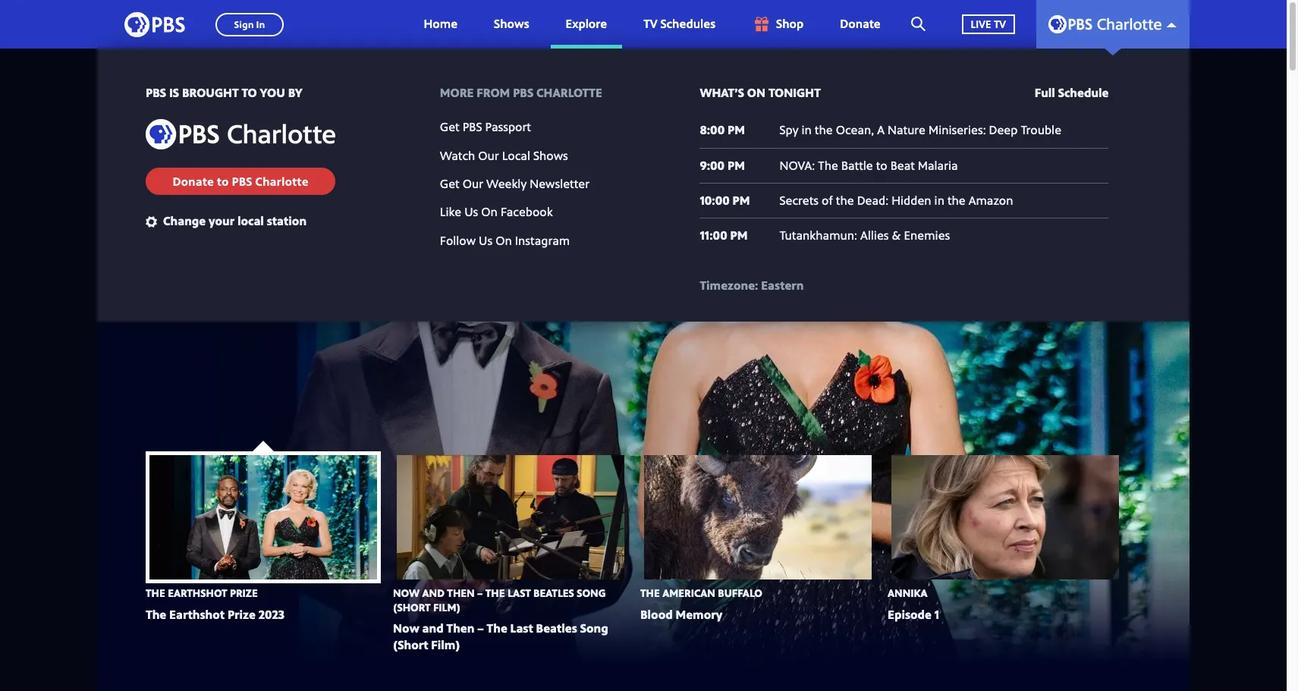 Task type: vqa. For each thing, say whether or not it's contained in the screenshot.
'Watch Our Local Shows'
yes



Task type: locate. For each thing, give the bounding box(es) containing it.
1 vertical spatial our
[[463, 175, 483, 192]]

on down like us on facebook link
[[496, 232, 512, 249]]

tv schedules link
[[628, 0, 731, 49]]

tonight
[[769, 84, 821, 101]]

1 vertical spatial pbs charlotte image
[[146, 119, 335, 150]]

is
[[169, 84, 179, 101]]

charlotte up the earthshot prize 2023
[[255, 173, 308, 190]]

in right hidden
[[934, 192, 945, 209]]

the american buffalo blood memory
[[640, 586, 763, 623]]

to for you
[[242, 84, 257, 101]]

10:00
[[700, 192, 730, 209]]

2 get from the top
[[440, 175, 460, 192]]

to up the your
[[217, 173, 229, 190]]

home link
[[409, 0, 473, 49]]

1 (short from the top
[[393, 600, 431, 614]]

1 vertical spatial get
[[440, 175, 460, 192]]

to left 'you'
[[242, 84, 257, 101]]

film)
[[433, 600, 460, 614], [431, 636, 460, 653]]

0 vertical spatial –
[[401, 236, 408, 253]]

1 horizontal spatial of
[[822, 192, 833, 209]]

get for get pbs passport
[[440, 119, 460, 135]]

of right secrets
[[822, 192, 833, 209]]

on
[[481, 204, 498, 220], [496, 232, 512, 249]]

pm right the 10:00
[[733, 192, 750, 209]]

spy
[[780, 122, 799, 138]]

beatles
[[533, 586, 574, 600], [536, 620, 577, 637]]

in
[[802, 122, 812, 138], [934, 192, 945, 209]]

on up follow us on instagram
[[481, 204, 498, 220]]

donate link
[[825, 0, 896, 49]]

2 vertical spatial –
[[477, 620, 484, 637]]

0 vertical spatial get
[[440, 119, 460, 135]]

then
[[447, 586, 475, 600], [447, 620, 475, 637]]

pm for 8:00 pm
[[728, 122, 745, 138]]

0 vertical spatial on
[[481, 204, 498, 220]]

live tv link
[[947, 0, 1030, 49]]

the earthshot prize link
[[146, 586, 258, 600]]

1 vertical spatial charlotte
[[255, 173, 308, 190]]

0 vertical spatial song
[[577, 586, 606, 600]]

blood
[[640, 606, 673, 623]]

2 and from the top
[[422, 620, 444, 637]]

the
[[815, 122, 833, 138], [836, 192, 854, 209], [948, 192, 966, 209], [201, 236, 220, 253]]

us
[[465, 204, 478, 220], [479, 232, 493, 249]]

0 vertical spatial charlotte
[[536, 84, 602, 101]]

pbs up change your local station
[[232, 173, 252, 190]]

trouble
[[1021, 122, 1062, 138]]

video thumbnail: the earthshot prize the earthshot prize 2023 image
[[149, 455, 377, 580]]

the left ocean, at top
[[815, 122, 833, 138]]

local
[[502, 147, 530, 164]]

the earthshot prize 2023 link down the earthshot prize link
[[146, 606, 285, 623]]

&
[[892, 227, 901, 244]]

nature
[[888, 122, 926, 138]]

pm for 11:00 pm
[[730, 227, 748, 244]]

2023
[[357, 192, 406, 223], [258, 606, 285, 623]]

our left local
[[478, 147, 499, 164]]

get up watch
[[440, 119, 460, 135]]

featured shows
[[146, 83, 250, 99]]

by
[[288, 84, 303, 101]]

tutankhamun: allies & enemies
[[780, 227, 950, 244]]

prize inside celebrate the recipients of the earthshot prize – prince william's environmental award.
[[372, 236, 398, 253]]

1 vertical spatial in
[[934, 192, 945, 209]]

last
[[508, 586, 531, 600], [510, 620, 533, 637]]

now and then – the last beatles song (short film) link
[[393, 586, 606, 614], [393, 620, 608, 653]]

0 horizontal spatial donate
[[173, 173, 214, 190]]

hidden
[[892, 192, 931, 209]]

0 vertical spatial film)
[[433, 600, 460, 614]]

song
[[577, 586, 606, 600], [580, 620, 608, 637]]

0 horizontal spatial us
[[465, 204, 478, 220]]

pbs charlotte image down pbs is brought to you by
[[146, 119, 335, 150]]

0 vertical spatial in
[[802, 122, 812, 138]]

like us on facebook link
[[440, 204, 553, 220]]

nova:
[[780, 157, 815, 173]]

8:00
[[700, 122, 725, 138]]

ocean,
[[836, 122, 874, 138]]

shows up newsletter
[[533, 147, 568, 164]]

and
[[422, 586, 445, 600], [422, 620, 444, 637]]

0 vertical spatial then
[[447, 586, 475, 600]]

0 vertical spatial our
[[478, 147, 499, 164]]

shows left 'you'
[[207, 83, 250, 99]]

0 vertical spatial now
[[393, 586, 420, 600]]

pm right 11:00 in the right top of the page
[[730, 227, 748, 244]]

us right follow
[[479, 232, 493, 249]]

miniseries:
[[929, 122, 986, 138]]

charlotte down explore link
[[536, 84, 602, 101]]

the
[[818, 157, 838, 173], [146, 192, 184, 223], [293, 236, 313, 253], [146, 586, 165, 600], [485, 586, 505, 600], [640, 586, 660, 600], [146, 606, 166, 623], [487, 620, 507, 637]]

0 vertical spatial now and then – the last beatles song (short film) link
[[393, 586, 606, 614]]

prince
[[411, 236, 444, 253]]

pbs image
[[124, 7, 185, 41]]

0 vertical spatial pbs charlotte image
[[1049, 15, 1162, 33]]

our for watch
[[478, 147, 499, 164]]

0 vertical spatial (short
[[393, 600, 431, 614]]

video thumbnail: annika episode 1 image
[[892, 455, 1119, 580]]

pbs charlotte image up "schedule"
[[1049, 15, 1162, 33]]

1 horizontal spatial us
[[479, 232, 493, 249]]

prize
[[299, 192, 352, 223], [372, 236, 398, 253], [230, 586, 258, 600], [228, 606, 256, 623]]

1 horizontal spatial 2023
[[357, 192, 406, 223]]

0 vertical spatial of
[[822, 192, 833, 209]]

donate up change
[[173, 173, 214, 190]]

1 now and then – the last beatles song (short film) link from the top
[[393, 586, 606, 614]]

0 horizontal spatial pbs charlotte image
[[146, 119, 335, 150]]

episode 1 link
[[888, 606, 940, 623]]

the earthshot prize 2023 link up celebrate the recipients of the earthshot prize – prince william's environmental award.
[[146, 192, 449, 223]]

1 vertical spatial now and then – the last beatles song (short film) link
[[393, 620, 608, 653]]

11:00 pm
[[700, 227, 748, 244]]

0 vertical spatial us
[[465, 204, 478, 220]]

1
[[935, 606, 940, 623]]

weekly
[[486, 175, 527, 192]]

pm for 10:00 pm
[[733, 192, 750, 209]]

pm right 9:00
[[728, 157, 745, 173]]

pm
[[728, 122, 745, 138], [728, 157, 745, 173], [733, 192, 750, 209], [730, 227, 748, 244]]

1 vertical spatial the earthshot prize 2023 link
[[146, 606, 285, 623]]

pbs charlotte image
[[1049, 15, 1162, 33], [146, 119, 335, 150]]

0 vertical spatial and
[[422, 586, 445, 600]]

change
[[163, 213, 206, 229]]

11:00
[[700, 227, 727, 244]]

our for get
[[463, 175, 483, 192]]

you
[[260, 84, 285, 101]]

the inside celebrate the recipients of the earthshot prize – prince william's environmental award.
[[293, 236, 313, 253]]

1 vertical spatial of
[[279, 236, 290, 253]]

to for beat
[[876, 157, 888, 173]]

on for instagram
[[496, 232, 512, 249]]

charlotte
[[536, 84, 602, 101], [255, 173, 308, 190]]

annika
[[888, 586, 928, 600]]

1 horizontal spatial charlotte
[[536, 84, 602, 101]]

get up 'like'
[[440, 175, 460, 192]]

enemies
[[904, 227, 950, 244]]

pm right 8:00
[[728, 122, 745, 138]]

pbs up watch
[[463, 119, 482, 135]]

1 vertical spatial and
[[422, 620, 444, 637]]

0 horizontal spatial charlotte
[[255, 173, 308, 190]]

watch our local shows link
[[440, 147, 568, 164]]

1 horizontal spatial shows
[[494, 15, 529, 32]]

0 horizontal spatial 2023
[[258, 606, 285, 623]]

the down the your
[[201, 236, 220, 253]]

1 vertical spatial –
[[477, 586, 483, 600]]

more
[[440, 84, 474, 101]]

0 horizontal spatial of
[[279, 236, 290, 253]]

to left beat
[[876, 157, 888, 173]]

1 vertical spatial 2023
[[258, 606, 285, 623]]

pbs is brought to you by
[[146, 84, 303, 101]]

1 vertical spatial us
[[479, 232, 493, 249]]

1 horizontal spatial donate
[[840, 15, 881, 32]]

tv right live
[[994, 16, 1006, 31]]

us right 'like'
[[465, 204, 478, 220]]

the earthshot prize 2023
[[146, 192, 406, 223]]

1 vertical spatial shows
[[207, 83, 250, 99]]

annika link
[[888, 586, 928, 600]]

2 now and then – the last beatles song (short film) link from the top
[[393, 620, 608, 653]]

of inside celebrate the recipients of the earthshot prize – prince william's environmental award.
[[279, 236, 290, 253]]

in right spy
[[802, 122, 812, 138]]

more from pbs charlotte
[[440, 84, 602, 101]]

tv
[[644, 15, 658, 32], [994, 16, 1006, 31]]

1 get from the top
[[440, 119, 460, 135]]

what's
[[700, 84, 744, 101]]

1 horizontal spatial to
[[242, 84, 257, 101]]

1 vertical spatial song
[[580, 620, 608, 637]]

1 vertical spatial donate
[[173, 173, 214, 190]]

0 vertical spatial last
[[508, 586, 531, 600]]

1 horizontal spatial tv
[[994, 16, 1006, 31]]

9:00 pm
[[700, 157, 745, 173]]

1 vertical spatial now
[[393, 620, 419, 637]]

1 vertical spatial last
[[510, 620, 533, 637]]

0 vertical spatial donate
[[840, 15, 881, 32]]

2 vertical spatial shows
[[533, 147, 568, 164]]

search image
[[911, 17, 925, 31]]

2 horizontal spatial to
[[876, 157, 888, 173]]

spy in the ocean, a nature miniseries: deep trouble
[[780, 122, 1062, 138]]

our down watch
[[463, 175, 483, 192]]

tv left the schedules
[[644, 15, 658, 32]]

0 vertical spatial the earthshot prize 2023 link
[[146, 192, 449, 223]]

shows up more from pbs charlotte in the top of the page
[[494, 15, 529, 32]]

1 the earthshot prize 2023 link from the top
[[146, 192, 449, 223]]

shows
[[494, 15, 529, 32], [207, 83, 250, 99], [533, 147, 568, 164]]

pbs right from
[[513, 84, 534, 101]]

1 vertical spatial on
[[496, 232, 512, 249]]

of up award.
[[279, 236, 290, 253]]

our
[[478, 147, 499, 164], [463, 175, 483, 192]]

now
[[393, 586, 420, 600], [393, 620, 419, 637]]

1 vertical spatial (short
[[393, 636, 428, 653]]

donate left 'search' image
[[840, 15, 881, 32]]

– inside celebrate the recipients of the earthshot prize – prince william's environmental award.
[[401, 236, 408, 253]]



Task type: describe. For each thing, give the bounding box(es) containing it.
allies
[[860, 227, 889, 244]]

charlotte for more from pbs charlotte
[[536, 84, 602, 101]]

from
[[477, 84, 510, 101]]

beat
[[891, 157, 915, 173]]

the earthshot prize the earthshot prize 2023
[[146, 586, 285, 623]]

tutankhamun:
[[780, 227, 857, 244]]

8:00 pm
[[700, 122, 745, 138]]

get pbs passport
[[440, 119, 531, 135]]

10:00 pm
[[700, 192, 750, 209]]

pm for 9:00 pm
[[728, 157, 745, 173]]

environmental
[[198, 255, 278, 271]]

the inside celebrate the recipients of the earthshot prize – prince william's environmental award.
[[201, 236, 220, 253]]

the american buffalo link
[[640, 586, 763, 600]]

1 vertical spatial then
[[447, 620, 475, 637]]

get pbs passport link
[[440, 119, 531, 135]]

featured
[[146, 83, 204, 99]]

on
[[747, 84, 766, 101]]

instagram
[[515, 232, 570, 249]]

malaria
[[918, 157, 958, 173]]

celebrate
[[146, 236, 198, 253]]

nova: the battle to beat malaria
[[780, 157, 958, 173]]

9:00
[[700, 157, 725, 173]]

0 horizontal spatial shows
[[207, 83, 250, 99]]

the left the dead:
[[836, 192, 854, 209]]

facebook
[[501, 204, 553, 220]]

secrets
[[780, 192, 819, 209]]

get our weekly newsletter link
[[440, 175, 590, 192]]

full schedule link
[[1035, 84, 1109, 101]]

0 horizontal spatial tv
[[644, 15, 658, 32]]

your
[[209, 213, 235, 229]]

1 vertical spatial beatles
[[536, 620, 577, 637]]

shows link
[[479, 0, 544, 49]]

like
[[440, 204, 462, 220]]

dead:
[[857, 192, 889, 209]]

deep
[[989, 122, 1018, 138]]

amazon
[[969, 192, 1013, 209]]

live tv
[[971, 16, 1006, 31]]

schedules
[[660, 15, 716, 32]]

live
[[971, 16, 991, 31]]

0 horizontal spatial to
[[217, 173, 229, 190]]

donate to pbs charlotte
[[173, 173, 308, 190]]

passport
[[485, 119, 531, 135]]

now and then – the last beatles song (short film) now and then – the last beatles song (short film)
[[393, 586, 608, 653]]

2 now from the top
[[393, 620, 419, 637]]

shop link
[[737, 0, 819, 49]]

shop
[[776, 15, 804, 32]]

video thumbnail: the american buffalo blood memory image
[[644, 455, 872, 580]]

eastern
[[761, 277, 804, 293]]

charlotte for donate to pbs charlotte
[[255, 173, 308, 190]]

1 horizontal spatial in
[[934, 192, 945, 209]]

us for follow
[[479, 232, 493, 249]]

watch our local shows
[[440, 147, 568, 164]]

earthshot inside celebrate the recipients of the earthshot prize – prince william's environmental award.
[[316, 236, 369, 253]]

0 vertical spatial beatles
[[533, 586, 574, 600]]

1 vertical spatial film)
[[431, 636, 460, 653]]

timezone: eastern
[[700, 277, 804, 293]]

american
[[663, 586, 715, 600]]

home
[[424, 15, 458, 32]]

timezone:
[[700, 277, 758, 293]]

full
[[1035, 84, 1055, 101]]

get for get our weekly newsletter
[[440, 175, 460, 192]]

change your local station
[[163, 213, 307, 229]]

follow us on instagram
[[440, 232, 570, 249]]

2023 inside the earthshot prize the earthshot prize 2023
[[258, 606, 285, 623]]

follow
[[440, 232, 476, 249]]

william's
[[146, 255, 195, 271]]

0 vertical spatial 2023
[[357, 192, 406, 223]]

what's on tonight
[[700, 84, 821, 101]]

follow us on instagram link
[[440, 232, 570, 249]]

pbs left is
[[146, 84, 166, 101]]

2 the earthshot prize 2023 link from the top
[[146, 606, 285, 623]]

the left amazon
[[948, 192, 966, 209]]

donate for donate to pbs charlotte
[[173, 173, 214, 190]]

2 (short from the top
[[393, 636, 428, 653]]

watch
[[440, 147, 475, 164]]

donate for donate
[[840, 15, 881, 32]]

newsletter
[[530, 175, 590, 192]]

explore link
[[551, 0, 622, 49]]

schedule
[[1058, 84, 1109, 101]]

us for like
[[465, 204, 478, 220]]

the inside "the american buffalo blood memory"
[[640, 586, 660, 600]]

battle
[[841, 157, 873, 173]]

annika episode 1
[[888, 586, 940, 623]]

1 now from the top
[[393, 586, 420, 600]]

on for facebook
[[481, 204, 498, 220]]

get our weekly newsletter
[[440, 175, 590, 192]]

buffalo
[[718, 586, 763, 600]]

station
[[267, 213, 307, 229]]

blood memory link
[[640, 606, 723, 623]]

memory
[[676, 606, 723, 623]]

full schedule
[[1035, 84, 1109, 101]]

1 and from the top
[[422, 586, 445, 600]]

1 horizontal spatial pbs charlotte image
[[1049, 15, 1162, 33]]

tv schedules
[[644, 15, 716, 32]]

the earthshot prize image
[[146, 118, 373, 175]]

0 horizontal spatial in
[[802, 122, 812, 138]]

local
[[237, 213, 264, 229]]

a
[[877, 122, 885, 138]]

2 horizontal spatial shows
[[533, 147, 568, 164]]

recipients
[[223, 236, 276, 253]]

video thumbnail: now and then – the last beatles song (short film) now and then – the last beatles song (short film) image
[[397, 455, 624, 580]]

award.
[[281, 255, 317, 271]]

0 vertical spatial shows
[[494, 15, 529, 32]]



